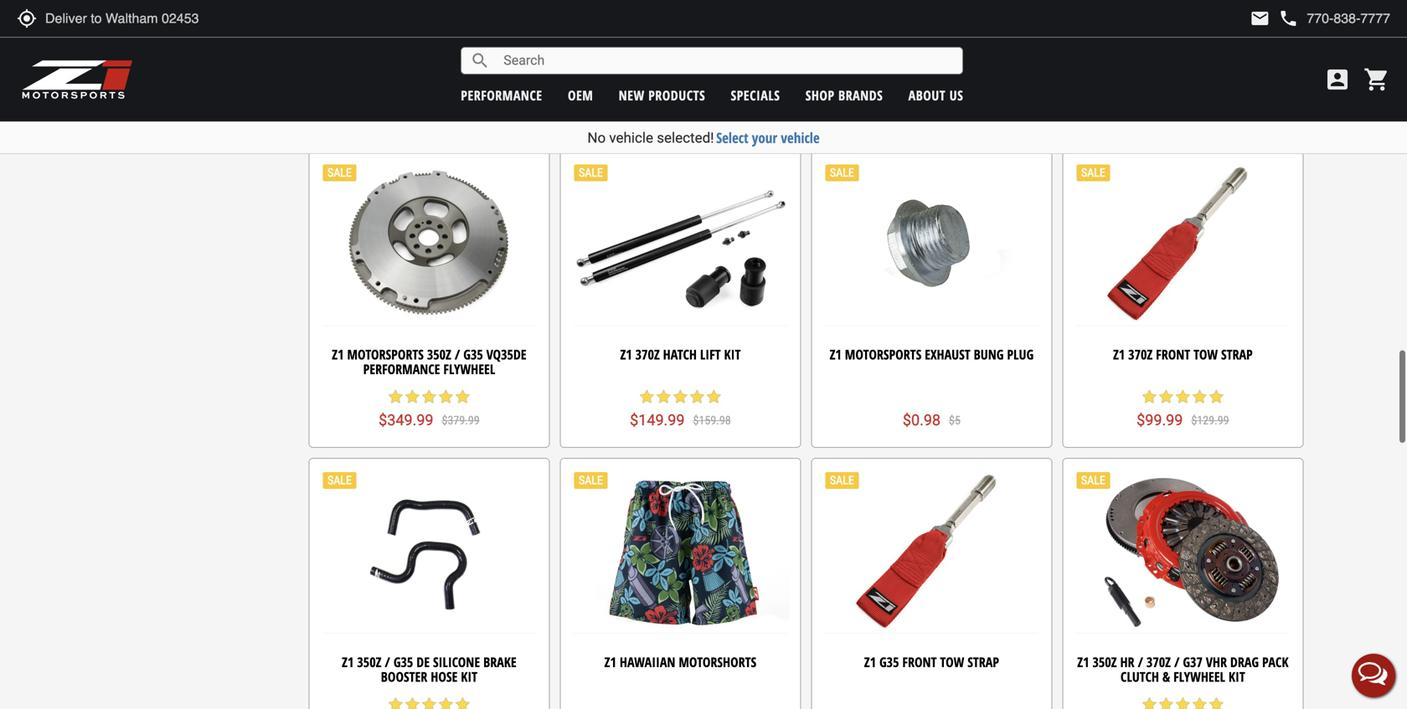 Task type: vqa. For each thing, say whether or not it's contained in the screenshot.
vehicle
yes



Task type: locate. For each thing, give the bounding box(es) containing it.
0 horizontal spatial tow
[[940, 653, 965, 672]]

shopping_cart link
[[1360, 66, 1391, 93]]

silicone
[[433, 653, 480, 672]]

vehicle right your
[[781, 128, 820, 147]]

kit inside z1 350z / g35 de silicone brake booster hose kit
[[461, 668, 478, 686]]

1 horizontal spatial clutch
[[1121, 668, 1160, 686]]

on
[[1111, 38, 1128, 56]]

star star star star star $33.27 $42.99
[[637, 81, 724, 122]]

g37
[[391, 38, 411, 56], [1183, 653, 1203, 672]]

1 vertical spatial &
[[1163, 668, 1171, 686]]

$639.99
[[882, 104, 936, 122]]

weld-on blow off valve flange (hks ssqv type bov)
[[1078, 38, 1289, 71]]

z1 for z1 370z / g37 (non sport) brake upgrade kit
[[339, 38, 351, 56]]

motorsports for 350z
[[347, 346, 424, 364]]

(non
[[414, 38, 443, 56]]

hawaiian for motorshorts
[[620, 653, 676, 672]]

z1 for z1 hawaiian button-up shirt
[[597, 38, 609, 56]]

0 horizontal spatial flywheel
[[444, 360, 495, 378]]

about
[[909, 86, 946, 104]]

0 vertical spatial tow
[[1194, 346, 1218, 364]]

brake inside z1 370z / g37 (non sport) brake upgrade kit
[[486, 38, 520, 56]]

0 horizontal spatial g37
[[391, 38, 411, 56]]

kit right lift
[[724, 346, 741, 364]]

new
[[619, 86, 645, 104]]

& right (tt)
[[1021, 38, 1029, 56]]

1 horizontal spatial &
[[1163, 668, 1171, 686]]

/ left vhr
[[1175, 653, 1180, 672]]

vehicle right no
[[609, 129, 654, 146]]

& right hr
[[1163, 668, 1171, 686]]

search
[[470, 51, 490, 71]]

1 horizontal spatial g37
[[1183, 653, 1203, 672]]

sport)
[[446, 38, 483, 56]]

370z right hr
[[1147, 653, 1171, 672]]

0 vertical spatial strap
[[1222, 346, 1253, 364]]

brake for z1 370z / g37 (non sport) brake upgrade kit
[[486, 38, 520, 56]]

350z
[[427, 346, 452, 364], [357, 653, 382, 672], [1093, 653, 1117, 672]]

motorsports
[[347, 346, 424, 364], [845, 346, 922, 364]]

1 horizontal spatial tow
[[1194, 346, 1218, 364]]

0 vertical spatial hawaiian
[[612, 38, 668, 56]]

clutch right (tt)
[[979, 38, 1017, 56]]

z1 for z1 hawaiian motorshorts
[[605, 653, 617, 672]]

370z up $99.99
[[1129, 346, 1153, 364]]

0 horizontal spatial g35
[[394, 653, 413, 672]]

flywheel left drag at bottom right
[[1174, 668, 1226, 686]]

350z for z1 350z hr / 370z / g37 vhr drag pack clutch & flywheel kit
[[1093, 653, 1117, 672]]

type
[[1171, 53, 1196, 71]]

350z left hr
[[1093, 653, 1117, 672]]

strap
[[1222, 346, 1253, 364], [968, 653, 1000, 672]]

/
[[382, 38, 388, 56], [455, 346, 460, 364], [385, 653, 390, 672], [1138, 653, 1144, 672], [1175, 653, 1180, 672]]

0 horizontal spatial vehicle
[[609, 129, 654, 146]]

0 horizontal spatial motorsports
[[347, 346, 424, 364]]

z1 370z front tow strap
[[1114, 346, 1253, 364]]

hatch
[[663, 346, 697, 364]]

1 horizontal spatial motorsports
[[845, 346, 922, 364]]

star star star star $639.99 $669.99
[[882, 81, 983, 122]]

g37 inside z1 350z hr / 370z / g37 vhr drag pack clutch & flywheel kit
[[1183, 653, 1203, 672]]

0 horizontal spatial 350z
[[357, 653, 382, 672]]

2 vertical spatial flywheel
[[1174, 668, 1226, 686]]

clutch inside the z1 300zx twin turbo (tt) clutch & flywheel kit
[[979, 38, 1017, 56]]

kit right vhr
[[1229, 668, 1246, 686]]

2 motorsports from the left
[[845, 346, 922, 364]]

motorsports left exhaust
[[845, 346, 922, 364]]

1 vertical spatial hawaiian
[[620, 653, 676, 672]]

flywheel inside z1 motorsports 350z / g35 vq35de performance flywheel
[[444, 360, 495, 378]]

$42.99
[[692, 106, 724, 120]]

flange
[[1222, 38, 1261, 56]]

hawaiian left motorshorts
[[620, 653, 676, 672]]

z1 g35 front tow strap
[[865, 653, 1000, 672]]

0 vertical spatial g37
[[391, 38, 411, 56]]

350z up star star star star star $349.99 $379.99
[[427, 346, 452, 364]]

kit up 'us'
[[951, 53, 968, 71]]

(tt)
[[955, 38, 976, 56]]

0 horizontal spatial clutch
[[979, 38, 1017, 56]]

1 horizontal spatial flywheel
[[896, 53, 948, 71]]

370z for hatch
[[636, 346, 660, 364]]

g35
[[464, 346, 483, 364], [394, 653, 413, 672], [880, 653, 900, 672]]

$99.99
[[1137, 412, 1184, 429]]

tow
[[1194, 346, 1218, 364], [940, 653, 965, 672]]

flywheel for turbo
[[896, 53, 948, 71]]

specials
[[731, 86, 780, 104]]

$0.98 $5
[[903, 412, 961, 429]]

0 horizontal spatial strap
[[968, 653, 1000, 672]]

300zx
[[851, 38, 882, 56]]

vehicle
[[781, 128, 820, 147], [609, 129, 654, 146]]

g37 left vhr
[[1183, 653, 1203, 672]]

/ right hr
[[1138, 653, 1144, 672]]

1 horizontal spatial 350z
[[427, 346, 452, 364]]

/ left "upgrade"
[[382, 38, 388, 56]]

hawaiian up new
[[612, 38, 668, 56]]

kit inside z1 370z / g37 (non sport) brake upgrade kit
[[447, 53, 464, 71]]

0 vertical spatial flywheel
[[896, 53, 948, 71]]

shop brands link
[[806, 86, 883, 104]]

370z inside z1 350z hr / 370z / g37 vhr drag pack clutch & flywheel kit
[[1147, 653, 1171, 672]]

370z left hatch
[[636, 346, 660, 364]]

your
[[752, 128, 778, 147]]

1 vertical spatial brake
[[484, 653, 517, 672]]

370z for front
[[1129, 346, 1153, 364]]

z1 inside the z1 300zx twin turbo (tt) clutch & flywheel kit
[[836, 38, 848, 56]]

motorsports for exhaust
[[845, 346, 922, 364]]

vehicle inside no vehicle selected! select your vehicle
[[609, 129, 654, 146]]

shirt
[[735, 38, 765, 56]]

about us
[[909, 86, 964, 104]]

350z left de
[[357, 653, 382, 672]]

0 horizontal spatial &
[[1021, 38, 1029, 56]]

/ left the vq35de
[[455, 346, 460, 364]]

$129.99
[[1192, 414, 1230, 428]]

0 vertical spatial clutch
[[979, 38, 1017, 56]]

370z left "upgrade"
[[354, 38, 379, 56]]

clutch inside z1 350z hr / 370z / g37 vhr drag pack clutch & flywheel kit
[[1121, 668, 1160, 686]]

weld-
[[1078, 38, 1111, 56]]

mail link
[[1251, 8, 1271, 28]]

brake right silicone
[[484, 653, 517, 672]]

$349.99
[[379, 412, 434, 429]]

account_box link
[[1321, 66, 1356, 93]]

1 horizontal spatial strap
[[1222, 346, 1253, 364]]

hawaiian
[[612, 38, 668, 56], [620, 653, 676, 672]]

z1 hawaiian button-up shirt
[[597, 38, 765, 56]]

flywheel up '$379.99'
[[444, 360, 495, 378]]

z1 inside z1 350z / g35 de silicone brake booster hose kit
[[342, 653, 354, 672]]

350z inside z1 350z / g35 de silicone brake booster hose kit
[[357, 653, 382, 672]]

tow for z1 370z front tow strap
[[1194, 346, 1218, 364]]

1 vertical spatial g37
[[1183, 653, 1203, 672]]

z1 inside z1 motorsports 350z / g35 vq35de performance flywheel
[[332, 346, 344, 364]]

brake
[[486, 38, 520, 56], [484, 653, 517, 672]]

0 vertical spatial brake
[[486, 38, 520, 56]]

1 horizontal spatial g35
[[464, 346, 483, 364]]

&
[[1021, 38, 1029, 56], [1163, 668, 1171, 686]]

$19.99
[[1191, 106, 1223, 120]]

350z inside z1 350z hr / 370z / g37 vhr drag pack clutch & flywheel kit
[[1093, 653, 1117, 672]]

clutch left vhr
[[1121, 668, 1160, 686]]

flywheel
[[896, 53, 948, 71], [444, 360, 495, 378], [1174, 668, 1226, 686]]

2 horizontal spatial 350z
[[1093, 653, 1117, 672]]

1 vertical spatial flywheel
[[444, 360, 495, 378]]

kit left search at the top of page
[[447, 53, 464, 71]]

1 horizontal spatial vehicle
[[781, 128, 820, 147]]

z1 inside z1 370z / g37 (non sport) brake upgrade kit
[[339, 38, 351, 56]]

/ left de
[[385, 653, 390, 672]]

new products link
[[619, 86, 706, 104]]

$149.99
[[630, 412, 685, 429]]

370z inside z1 370z / g37 (non sport) brake upgrade kit
[[354, 38, 379, 56]]

performance
[[461, 86, 543, 104]]

phone link
[[1279, 8, 1391, 28]]

2 horizontal spatial flywheel
[[1174, 668, 1226, 686]]

shopping_cart
[[1364, 66, 1391, 93]]

1 vertical spatial front
[[903, 653, 937, 672]]

star
[[455, 81, 471, 98], [639, 81, 656, 98], [656, 81, 672, 98], [672, 81, 689, 98], [689, 81, 706, 98], [706, 81, 723, 98], [907, 81, 924, 98], [924, 81, 940, 98], [940, 81, 957, 98], [957, 81, 974, 98], [387, 389, 404, 406], [404, 389, 421, 406], [421, 389, 438, 406], [438, 389, 455, 406], [455, 389, 471, 406], [639, 389, 656, 406], [656, 389, 672, 406], [672, 389, 689, 406], [689, 389, 706, 406], [706, 389, 723, 406], [1142, 389, 1158, 406], [1158, 389, 1175, 406], [1175, 389, 1192, 406], [1192, 389, 1209, 406], [1209, 389, 1225, 406]]

1 vertical spatial tow
[[940, 653, 965, 672]]

brake right sport)
[[486, 38, 520, 56]]

account_box
[[1325, 66, 1352, 93]]

0 vertical spatial &
[[1021, 38, 1029, 56]]

de
[[417, 653, 430, 672]]

kit
[[447, 53, 464, 71], [951, 53, 968, 71], [724, 346, 741, 364], [461, 668, 478, 686], [1229, 668, 1246, 686]]

hose
[[431, 668, 458, 686]]

ssqv
[[1142, 53, 1168, 71]]

1 vertical spatial clutch
[[1121, 668, 1160, 686]]

brake inside z1 350z / g35 de silicone brake booster hose kit
[[484, 653, 517, 672]]

phone
[[1279, 8, 1299, 28]]

1 motorsports from the left
[[347, 346, 424, 364]]

star inside 'star $574.99 $610.27'
[[455, 81, 471, 98]]

0 vertical spatial front
[[1157, 346, 1191, 364]]

us
[[950, 86, 964, 104]]

flywheel inside the z1 300zx twin turbo (tt) clutch & flywheel kit
[[896, 53, 948, 71]]

z1 for z1 370z hatch lift kit
[[620, 346, 632, 364]]

370z for /
[[354, 38, 379, 56]]

kit inside the z1 300zx twin turbo (tt) clutch & flywheel kit
[[951, 53, 968, 71]]

flywheel up about
[[896, 53, 948, 71]]

& inside the z1 300zx twin turbo (tt) clutch & flywheel kit
[[1021, 38, 1029, 56]]

hr
[[1121, 653, 1135, 672]]

0 horizontal spatial front
[[903, 653, 937, 672]]

clutch
[[979, 38, 1017, 56], [1121, 668, 1160, 686]]

/ inside z1 370z / g37 (non sport) brake upgrade kit
[[382, 38, 388, 56]]

kit right hose
[[461, 668, 478, 686]]

z1 inside z1 350z hr / 370z / g37 vhr drag pack clutch & flywheel kit
[[1078, 653, 1090, 672]]

1 horizontal spatial front
[[1157, 346, 1191, 364]]

products
[[649, 86, 706, 104]]

g37 left (non on the top left of the page
[[391, 38, 411, 56]]

1 vertical spatial strap
[[968, 653, 1000, 672]]

motorsports up $349.99
[[347, 346, 424, 364]]

lift
[[700, 346, 721, 364]]

motorsports inside z1 motorsports 350z / g35 vq35de performance flywheel
[[347, 346, 424, 364]]



Task type: describe. For each thing, give the bounding box(es) containing it.
/ inside z1 motorsports 350z / g35 vq35de performance flywheel
[[455, 346, 460, 364]]

$5.99 $19.99
[[1144, 104, 1223, 122]]

z1 for z1 370z front tow strap
[[1114, 346, 1126, 364]]

$379.99
[[442, 414, 480, 428]]

bung
[[974, 346, 1004, 364]]

blow
[[1131, 38, 1162, 56]]

button-
[[671, 38, 718, 56]]

oem link
[[568, 86, 594, 104]]

star star star star star $349.99 $379.99
[[379, 389, 480, 429]]

$5.99
[[1144, 104, 1182, 122]]

z1 350z hr / 370z / g37 vhr drag pack clutch & flywheel kit
[[1078, 653, 1289, 686]]

flywheel inside z1 350z hr / 370z / g37 vhr drag pack clutch & flywheel kit
[[1174, 668, 1226, 686]]

z1 for z1 motorsports 350z / g35 vq35de performance flywheel
[[332, 346, 344, 364]]

turbo
[[917, 38, 952, 56]]

& inside z1 350z hr / 370z / g37 vhr drag pack clutch & flywheel kit
[[1163, 668, 1171, 686]]

2 horizontal spatial g35
[[880, 653, 900, 672]]

performance
[[363, 360, 440, 378]]

brake for z1 350z / g35 de silicone brake booster hose kit
[[484, 653, 517, 672]]

g37 inside z1 370z / g37 (non sport) brake upgrade kit
[[391, 38, 411, 56]]

z1 300zx twin turbo (tt) clutch & flywheel kit
[[836, 38, 1029, 71]]

valve
[[1187, 38, 1219, 56]]

350z inside z1 motorsports 350z / g35 vq35de performance flywheel
[[427, 346, 452, 364]]

z1 motorsports logo image
[[21, 59, 134, 101]]

$669.99
[[945, 106, 983, 120]]

/ inside z1 350z / g35 de silicone brake booster hose kit
[[385, 653, 390, 672]]

oem
[[568, 86, 594, 104]]

drag
[[1231, 653, 1259, 672]]

(hks
[[1265, 38, 1289, 56]]

tow for z1 g35 front tow strap
[[940, 653, 965, 672]]

mail
[[1251, 8, 1271, 28]]

z1 for z1 300zx twin turbo (tt) clutch & flywheel kit
[[836, 38, 848, 56]]

$610.27
[[442, 106, 480, 120]]

new products
[[619, 86, 706, 104]]

$574.99
[[379, 104, 434, 122]]

my_location
[[17, 8, 37, 28]]

z1 for z1 g35 front tow strap
[[865, 653, 877, 672]]

mail phone
[[1251, 8, 1299, 28]]

performance link
[[461, 86, 543, 104]]

no vehicle selected! select your vehicle
[[588, 128, 820, 147]]

bov)
[[1199, 53, 1225, 71]]

shop
[[806, 86, 835, 104]]

motorshorts
[[679, 653, 757, 672]]

flywheel for /
[[444, 360, 495, 378]]

upgrade
[[395, 53, 444, 71]]

star star star star star $99.99 $129.99
[[1137, 389, 1230, 429]]

z1 for z1 350z hr / 370z / g37 vhr drag pack clutch & flywheel kit
[[1078, 653, 1090, 672]]

z1 hawaiian motorshorts
[[605, 653, 757, 672]]

twin
[[885, 38, 914, 56]]

kit inside z1 350z hr / 370z / g37 vhr drag pack clutch & flywheel kit
[[1229, 668, 1246, 686]]

Search search field
[[490, 48, 963, 74]]

z1 for z1 350z / g35 de silicone brake booster hose kit
[[342, 653, 354, 672]]

z1 motorsports 350z / g35 vq35de performance flywheel
[[332, 346, 527, 378]]

z1 370z hatch lift kit
[[620, 346, 741, 364]]

g35 inside z1 motorsports 350z / g35 vq35de performance flywheel
[[464, 346, 483, 364]]

strap for z1 g35 front tow strap
[[968, 653, 1000, 672]]

g35 inside z1 350z / g35 de silicone brake booster hose kit
[[394, 653, 413, 672]]

no
[[588, 129, 606, 146]]

off
[[1165, 38, 1184, 56]]

hawaiian for button-
[[612, 38, 668, 56]]

star $574.99 $610.27
[[379, 81, 480, 122]]

$0.98
[[903, 412, 941, 429]]

selected!
[[657, 129, 714, 146]]

$5
[[949, 414, 961, 428]]

front for g35
[[903, 653, 937, 672]]

brands
[[839, 86, 883, 104]]

exhaust
[[925, 346, 971, 364]]

vhr
[[1206, 653, 1228, 672]]

350z for z1 350z / g35 de silicone brake booster hose kit
[[357, 653, 382, 672]]

select
[[716, 128, 749, 147]]

z1 370z / g37 (non sport) brake upgrade kit
[[339, 38, 520, 71]]

about us link
[[909, 86, 964, 104]]

front for 370z
[[1157, 346, 1191, 364]]

pack
[[1263, 653, 1289, 672]]

z1 motorsports exhaust bung plug
[[830, 346, 1034, 364]]

booster
[[381, 668, 428, 686]]

strap for z1 370z front tow strap
[[1222, 346, 1253, 364]]

$33.27
[[637, 104, 684, 122]]

z1 350z / g35 de silicone brake booster hose kit
[[342, 653, 517, 686]]

select your vehicle link
[[716, 128, 820, 147]]

star star star star star $149.99 $159.98
[[630, 389, 731, 429]]

specials link
[[731, 86, 780, 104]]

plug
[[1008, 346, 1034, 364]]

z1 for z1 motorsports exhaust bung plug
[[830, 346, 842, 364]]

up
[[718, 38, 732, 56]]

vq35de
[[487, 346, 527, 364]]

shop brands
[[806, 86, 883, 104]]



